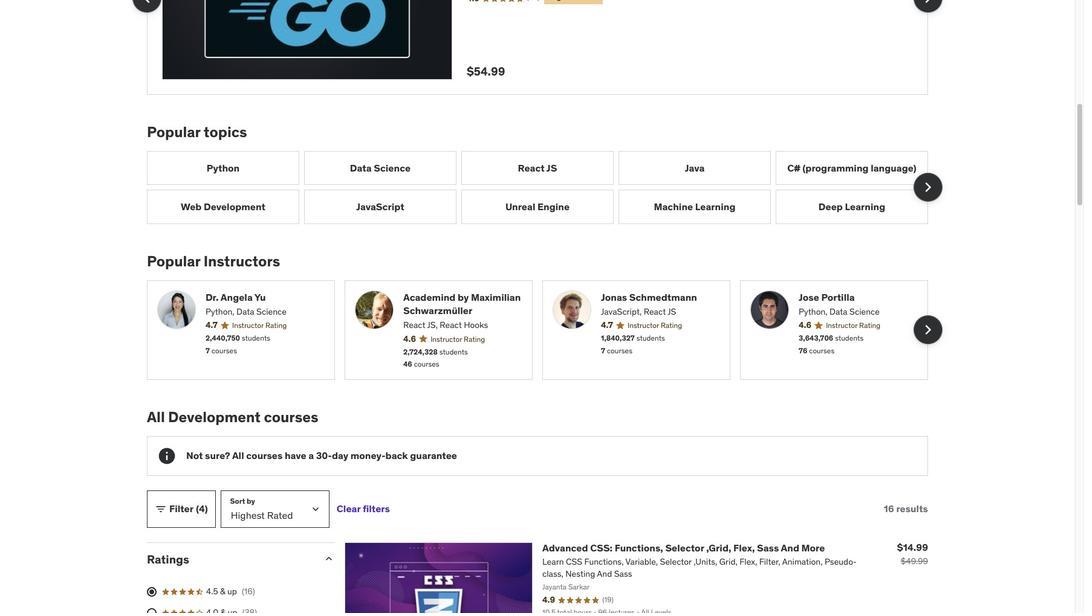 Task type: describe. For each thing, give the bounding box(es) containing it.
deep learning
[[819, 201, 886, 213]]

30-
[[316, 450, 332, 462]]

javascript link
[[304, 190, 457, 224]]

$49.99
[[901, 556, 928, 567]]

courses up the have
[[264, 408, 318, 427]]

carousel element containing $54.99
[[132, 0, 943, 95]]

46
[[403, 360, 412, 369]]

16 results
[[884, 504, 928, 516]]

web development link
[[147, 190, 299, 224]]

instructor rating for schwarzmüller
[[431, 335, 485, 344]]

advanced css: functions, selector ,grid, flex, sass and more link
[[543, 543, 825, 555]]

instructor rating for data
[[826, 321, 881, 331]]

functions,
[[615, 543, 663, 555]]

1,840,327
[[601, 334, 635, 343]]

a
[[309, 450, 314, 462]]

maximilian
[[471, 291, 521, 303]]

dr.
[[206, 291, 219, 303]]

1,840,327 students 7 courses
[[601, 334, 665, 356]]

popular instructors
[[147, 252, 280, 271]]

instructors
[[204, 252, 280, 271]]

2,440,750
[[206, 334, 240, 343]]

4.6 for jose portilla
[[799, 320, 812, 331]]

&
[[220, 587, 225, 597]]

react up "unreal engine" at the top of the page
[[518, 162, 545, 174]]

advanced css: functions, selector ,grid, flex, sass and more
[[543, 543, 825, 555]]

unreal
[[506, 201, 536, 213]]

academind
[[403, 291, 456, 303]]

7 for jonas
[[601, 347, 605, 356]]

,grid,
[[707, 543, 732, 555]]

have
[[285, 450, 306, 462]]

courses for react
[[607, 347, 633, 356]]

2,440,750 students 7 courses
[[206, 334, 270, 356]]

students for react
[[637, 334, 665, 343]]

not sure? all courses have a 30-day money-back guarantee
[[186, 450, 457, 462]]

hooks
[[464, 320, 488, 331]]

not
[[186, 450, 203, 462]]

courses left the have
[[246, 450, 283, 462]]

learning for machine learning
[[695, 201, 736, 213]]

and
[[781, 543, 800, 555]]

0 horizontal spatial js
[[547, 162, 557, 174]]

engine
[[538, 201, 570, 213]]

unreal engine link
[[461, 190, 614, 224]]

advanced
[[543, 543, 588, 555]]

next image for popular instructors
[[919, 321, 938, 340]]

web
[[181, 201, 202, 213]]

c# (programming language)
[[788, 162, 917, 174]]

javascript,
[[601, 307, 642, 317]]

(4)
[[196, 504, 208, 516]]

javascript
[[356, 201, 404, 213]]

python
[[207, 162, 240, 174]]

courses for python,
[[212, 347, 237, 356]]

$14.99 $49.99
[[897, 542, 928, 567]]

carousel element for popular topics
[[147, 151, 943, 224]]

science inside 'jose portilla python, data science'
[[850, 307, 880, 317]]

2,724,328 students 46 courses
[[403, 348, 468, 369]]

1 horizontal spatial all
[[232, 450, 244, 462]]

jonas
[[601, 291, 627, 303]]

2,724,328
[[403, 348, 438, 357]]

courses for schwarzmüller
[[414, 360, 440, 369]]

1 horizontal spatial data
[[350, 162, 372, 174]]

ratings
[[147, 553, 189, 567]]

jonas schmedtmann javascript, react js
[[601, 291, 697, 317]]

clear
[[337, 504, 361, 516]]

popular topics
[[147, 123, 247, 142]]

4.5
[[206, 587, 218, 597]]

jonas schmedtmann link
[[601, 291, 720, 304]]

machine learning link
[[619, 190, 771, 224]]

academind by maximilian schwarzmüller react js, react hooks
[[403, 291, 521, 331]]

(16)
[[242, 587, 255, 597]]

data science
[[350, 162, 411, 174]]

react right js,
[[440, 320, 462, 331]]

react inside jonas schmedtmann javascript, react js
[[644, 307, 666, 317]]

css:
[[590, 543, 613, 555]]

python, inside dr. angela yu python, data science
[[206, 307, 234, 317]]

filters
[[363, 504, 390, 516]]

$54.99 link
[[147, 0, 928, 95]]

4.7 for dr. angela yu
[[206, 320, 218, 331]]

instructor for react
[[628, 321, 659, 331]]

filter (4)
[[169, 504, 208, 516]]

rating for python,
[[265, 321, 287, 331]]

popular for popular instructors
[[147, 252, 201, 271]]

js inside jonas schmedtmann javascript, react js
[[668, 307, 676, 317]]

guarantee
[[410, 450, 457, 462]]

(programming
[[803, 162, 869, 174]]

development for web
[[204, 201, 266, 213]]

flex,
[[734, 543, 755, 555]]

clear filters
[[337, 504, 390, 516]]

rating for schwarzmüller
[[464, 335, 485, 344]]

data inside dr. angela yu python, data science
[[237, 307, 254, 317]]

more
[[802, 543, 825, 555]]

rating for data
[[860, 321, 881, 331]]

1 horizontal spatial science
[[374, 162, 411, 174]]

3,643,706 students 76 courses
[[799, 334, 864, 356]]

clear filters button
[[337, 491, 390, 529]]



Task type: vqa. For each thing, say whether or not it's contained in the screenshot.


Task type: locate. For each thing, give the bounding box(es) containing it.
yu
[[255, 291, 266, 303]]

instructor for data
[[826, 321, 858, 331]]

students for python,
[[242, 334, 270, 343]]

small image
[[323, 553, 335, 566]]

students inside 1,840,327 students 7 courses
[[637, 334, 665, 343]]

js up engine
[[547, 162, 557, 174]]

1 python, from the left
[[206, 307, 234, 317]]

2 horizontal spatial science
[[850, 307, 880, 317]]

next image for popular topics
[[919, 178, 938, 197]]

all development courses
[[147, 408, 318, 427]]

dr. angela yu python, data science
[[206, 291, 287, 317]]

up
[[227, 587, 237, 597]]

4.6
[[799, 320, 812, 331], [403, 334, 416, 345]]

money-
[[351, 450, 386, 462]]

0 horizontal spatial learning
[[695, 201, 736, 213]]

0 horizontal spatial science
[[257, 307, 287, 317]]

science down dr. angela yu link on the top left of the page
[[257, 307, 287, 317]]

popular for popular topics
[[147, 123, 201, 142]]

react js
[[518, 162, 557, 174]]

portilla
[[822, 291, 855, 303]]

popular instructors element
[[147, 252, 943, 381]]

all
[[147, 408, 165, 427], [232, 450, 244, 462]]

1 next image from the top
[[919, 0, 938, 8]]

python,
[[206, 307, 234, 317], [799, 307, 828, 317]]

2 7 from the left
[[601, 347, 605, 356]]

instructor rating for react
[[628, 321, 682, 331]]

previous image
[[137, 0, 157, 8]]

students inside 3,643,706 students 76 courses
[[835, 334, 864, 343]]

rating for react
[[661, 321, 682, 331]]

instructor rating down 'jose portilla python, data science'
[[826, 321, 881, 331]]

jose portilla link
[[799, 291, 918, 304]]

popular down web
[[147, 252, 201, 271]]

1 vertical spatial popular
[[147, 252, 201, 271]]

machine learning
[[654, 201, 736, 213]]

0 horizontal spatial 4.6
[[403, 334, 416, 345]]

carousel element containing python
[[147, 151, 943, 224]]

data up javascript
[[350, 162, 372, 174]]

0 vertical spatial 4.6
[[799, 320, 812, 331]]

0 horizontal spatial data
[[237, 307, 254, 317]]

instructor up 1,840,327 students 7 courses
[[628, 321, 659, 331]]

back
[[386, 450, 408, 462]]

courses inside 3,643,706 students 76 courses
[[809, 347, 835, 356]]

unreal engine
[[506, 201, 570, 213]]

react js link
[[461, 151, 614, 185]]

science
[[374, 162, 411, 174], [257, 307, 287, 317], [850, 307, 880, 317]]

4.7 up 1,840,327
[[601, 320, 613, 331]]

2 popular from the top
[[147, 252, 201, 271]]

js,
[[427, 320, 438, 331]]

4.5 & up (16)
[[206, 587, 255, 597]]

2 4.7 from the left
[[601, 320, 613, 331]]

web development
[[181, 201, 266, 213]]

1 learning from the left
[[695, 201, 736, 213]]

popular
[[147, 123, 201, 142], [147, 252, 201, 271]]

language)
[[871, 162, 917, 174]]

instructor up 3,643,706 students 76 courses
[[826, 321, 858, 331]]

76
[[799, 347, 808, 356]]

1 vertical spatial 4.6
[[403, 334, 416, 345]]

filter
[[169, 504, 194, 516]]

learning right machine
[[695, 201, 736, 213]]

1 vertical spatial next image
[[919, 178, 938, 197]]

deep
[[819, 201, 843, 213]]

instructor for schwarzmüller
[[431, 335, 462, 344]]

courses down 1,840,327
[[607, 347, 633, 356]]

java
[[685, 162, 705, 174]]

science inside dr. angela yu python, data science
[[257, 307, 287, 317]]

0 vertical spatial carousel element
[[132, 0, 943, 95]]

0 vertical spatial all
[[147, 408, 165, 427]]

deep learning link
[[776, 190, 928, 224]]

1 vertical spatial carousel element
[[147, 151, 943, 224]]

development up sure? at left bottom
[[168, 408, 261, 427]]

7 inside 1,840,327 students 7 courses
[[601, 347, 605, 356]]

4.7 up 2,440,750
[[206, 320, 218, 331]]

js down schmedtmann
[[668, 307, 676, 317]]

react left js,
[[403, 320, 425, 331]]

dr. angela yu link
[[206, 291, 325, 304]]

learning for deep learning
[[845, 201, 886, 213]]

courses for data
[[809, 347, 835, 356]]

1 horizontal spatial 4.7
[[601, 320, 613, 331]]

courses down the 2,724,328
[[414, 360, 440, 369]]

day
[[332, 450, 348, 462]]

java link
[[619, 151, 771, 185]]

courses down 3,643,706
[[809, 347, 835, 356]]

7 inside '2,440,750 students 7 courses'
[[206, 347, 210, 356]]

2 next image from the top
[[919, 178, 938, 197]]

instructor rating down dr. angela yu python, data science
[[232, 321, 287, 331]]

7 down 1,840,327
[[601, 347, 605, 356]]

instructor
[[232, 321, 264, 331], [628, 321, 659, 331], [826, 321, 858, 331], [431, 335, 462, 344]]

development down python link on the left top of page
[[204, 201, 266, 213]]

academind by maximilian schwarzmüller link
[[403, 291, 523, 318]]

data down angela
[[237, 307, 254, 317]]

0 vertical spatial popular
[[147, 123, 201, 142]]

jose
[[799, 291, 819, 303]]

rating down schmedtmann
[[661, 321, 682, 331]]

students
[[242, 334, 270, 343], [637, 334, 665, 343], [835, 334, 864, 343], [440, 348, 468, 357]]

development for all
[[168, 408, 261, 427]]

$14.99
[[897, 542, 928, 554]]

instructor rating for python,
[[232, 321, 287, 331]]

students right 2,440,750
[[242, 334, 270, 343]]

schmedtmann
[[629, 291, 697, 303]]

c# (programming language) link
[[776, 151, 928, 185]]

learning
[[695, 201, 736, 213], [845, 201, 886, 213]]

results
[[897, 504, 928, 516]]

7 for dr.
[[206, 347, 210, 356]]

small image
[[155, 504, 167, 516]]

development inside web development link
[[204, 201, 266, 213]]

1 7 from the left
[[206, 347, 210, 356]]

selector
[[666, 543, 704, 555]]

2 learning from the left
[[845, 201, 886, 213]]

python, inside 'jose portilla python, data science'
[[799, 307, 828, 317]]

courses inside '2,440,750 students 7 courses'
[[212, 347, 237, 356]]

0 vertical spatial development
[[204, 201, 266, 213]]

4.6 up 3,643,706
[[799, 320, 812, 331]]

0 horizontal spatial 4.7
[[206, 320, 218, 331]]

instructor rating down jonas schmedtmann javascript, react js
[[628, 321, 682, 331]]

learning right deep
[[845, 201, 886, 213]]

popular left topics
[[147, 123, 201, 142]]

1 vertical spatial development
[[168, 408, 261, 427]]

4.7
[[206, 320, 218, 331], [601, 320, 613, 331]]

students right 3,643,706
[[835, 334, 864, 343]]

courses inside 2,724,328 students 46 courses
[[414, 360, 440, 369]]

students right the 2,724,328
[[440, 348, 468, 357]]

machine
[[654, 201, 693, 213]]

instructor rating
[[232, 321, 287, 331], [628, 321, 682, 331], [826, 321, 881, 331], [431, 335, 485, 344]]

1 horizontal spatial 4.6
[[799, 320, 812, 331]]

0 horizontal spatial python,
[[206, 307, 234, 317]]

2 horizontal spatial data
[[830, 307, 848, 317]]

by
[[458, 291, 469, 303]]

7 down 2,440,750
[[206, 347, 210, 356]]

topics
[[204, 123, 247, 142]]

rating
[[265, 321, 287, 331], [661, 321, 682, 331], [860, 321, 881, 331], [464, 335, 485, 344]]

react down "jonas schmedtmann" link
[[644, 307, 666, 317]]

0 vertical spatial next image
[[919, 0, 938, 8]]

rating down dr. angela yu link on the top left of the page
[[265, 321, 287, 331]]

1 horizontal spatial js
[[668, 307, 676, 317]]

courses down 2,440,750
[[212, 347, 237, 356]]

instructor rating down hooks
[[431, 335, 485, 344]]

rating down jose portilla link
[[860, 321, 881, 331]]

angela
[[221, 291, 253, 303]]

science down jose portilla link
[[850, 307, 880, 317]]

$54.99
[[467, 64, 505, 79]]

sass
[[757, 543, 779, 555]]

instructor up '2,440,750 students 7 courses'
[[232, 321, 264, 331]]

python, down jose
[[799, 307, 828, 317]]

students for schwarzmüller
[[440, 348, 468, 357]]

students right 1,840,327
[[637, 334, 665, 343]]

3,643,706
[[799, 334, 834, 343]]

1 popular from the top
[[147, 123, 201, 142]]

1 horizontal spatial 7
[[601, 347, 605, 356]]

students for data
[[835, 334, 864, 343]]

4.7 for jonas schmedtmann
[[601, 320, 613, 331]]

carousel element
[[132, 0, 943, 95], [147, 151, 943, 224], [147, 280, 943, 381]]

1 vertical spatial js
[[668, 307, 676, 317]]

3 next image from the top
[[919, 321, 938, 340]]

data down portilla
[[830, 307, 848, 317]]

courses inside 1,840,327 students 7 courses
[[607, 347, 633, 356]]

16
[[884, 504, 894, 516]]

1 vertical spatial all
[[232, 450, 244, 462]]

1 horizontal spatial python,
[[799, 307, 828, 317]]

16 results status
[[884, 504, 928, 516]]

0 horizontal spatial 7
[[206, 347, 210, 356]]

2 vertical spatial carousel element
[[147, 280, 943, 381]]

1 4.7 from the left
[[206, 320, 218, 331]]

next image inside popular instructors element
[[919, 321, 938, 340]]

carousel element containing dr. angela yu
[[147, 280, 943, 381]]

jose portilla python, data science
[[799, 291, 880, 317]]

2 vertical spatial next image
[[919, 321, 938, 340]]

carousel element for popular instructors
[[147, 280, 943, 381]]

ratings button
[[147, 553, 313, 567]]

instructor for python,
[[232, 321, 264, 331]]

4.6 up the 2,724,328
[[403, 334, 416, 345]]

rating down hooks
[[464, 335, 485, 344]]

instructor down js,
[[431, 335, 462, 344]]

data science link
[[304, 151, 457, 185]]

1 horizontal spatial learning
[[845, 201, 886, 213]]

4.6 for academind by maximilian schwarzmüller
[[403, 334, 416, 345]]

python, down dr.
[[206, 307, 234, 317]]

development
[[204, 201, 266, 213], [168, 408, 261, 427]]

0 horizontal spatial all
[[147, 408, 165, 427]]

0 vertical spatial js
[[547, 162, 557, 174]]

c#
[[788, 162, 801, 174]]

2 python, from the left
[[799, 307, 828, 317]]

next image
[[919, 0, 938, 8], [919, 178, 938, 197], [919, 321, 938, 340]]

data inside 'jose portilla python, data science'
[[830, 307, 848, 317]]

students inside 2,724,328 students 46 courses
[[440, 348, 468, 357]]

courses
[[212, 347, 237, 356], [607, 347, 633, 356], [809, 347, 835, 356], [414, 360, 440, 369], [264, 408, 318, 427], [246, 450, 283, 462]]

students inside '2,440,750 students 7 courses'
[[242, 334, 270, 343]]

science up javascript
[[374, 162, 411, 174]]

7
[[206, 347, 210, 356], [601, 347, 605, 356]]

python link
[[147, 151, 299, 185]]

sure?
[[205, 450, 230, 462]]



